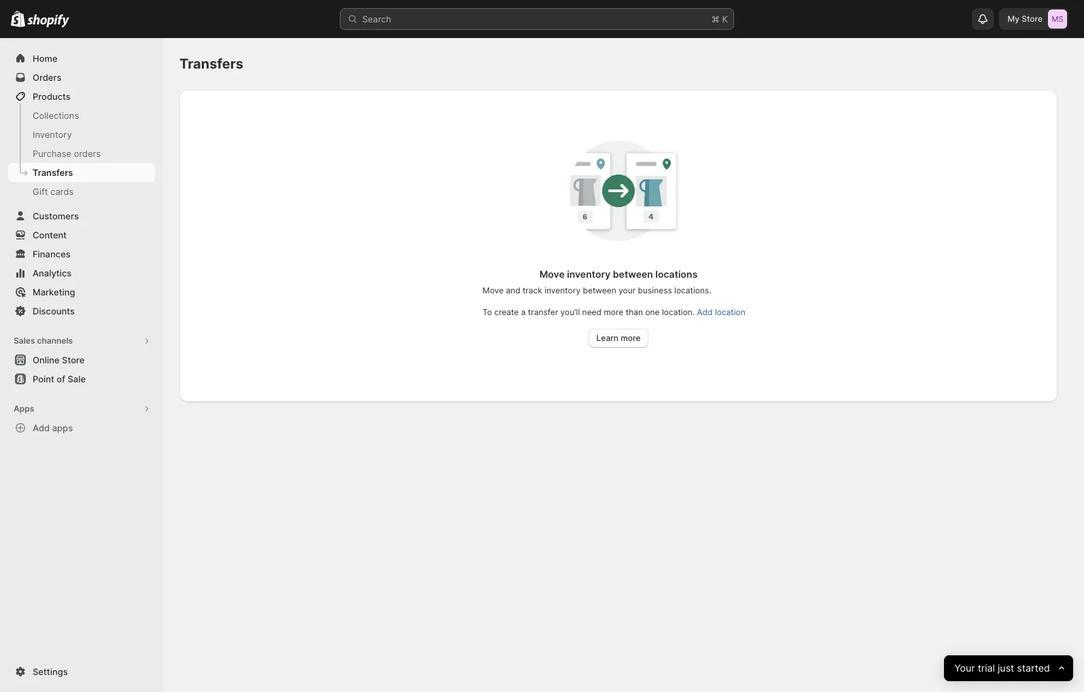 Task type: locate. For each thing, give the bounding box(es) containing it.
1 horizontal spatial store
[[1022, 14, 1043, 24]]

your trial just started button
[[944, 656, 1074, 682]]

store up sale
[[62, 355, 85, 366]]

store
[[1022, 14, 1043, 24], [62, 355, 85, 366]]

inventory
[[567, 269, 611, 280], [545, 286, 581, 296]]

cards
[[50, 186, 74, 197]]

apps button
[[8, 400, 155, 419]]

0 horizontal spatial transfers
[[33, 167, 73, 178]]

0 vertical spatial add
[[697, 307, 713, 318]]

0 vertical spatial store
[[1022, 14, 1043, 24]]

between up your
[[613, 269, 653, 280]]

of
[[57, 374, 65, 385]]

to create a transfer you'll need more than one location. add location
[[483, 307, 746, 318]]

my store
[[1008, 14, 1043, 24]]

0 horizontal spatial store
[[62, 355, 85, 366]]

between up need
[[583, 286, 617, 296]]

store inside button
[[62, 355, 85, 366]]

1 vertical spatial move
[[483, 286, 504, 296]]

orders link
[[8, 68, 155, 87]]

0 horizontal spatial shopify image
[[11, 11, 25, 27]]

point of sale
[[33, 374, 86, 385]]

discounts link
[[8, 302, 155, 321]]

create
[[495, 307, 519, 318]]

inventory up you'll
[[545, 286, 581, 296]]

orders
[[74, 148, 101, 159]]

your
[[955, 663, 975, 675]]

0 horizontal spatial add
[[33, 423, 50, 434]]

add inside the "add apps" button
[[33, 423, 50, 434]]

finances link
[[8, 245, 155, 264]]

inventory up move and track inventory between your business locations.
[[567, 269, 611, 280]]

my store image
[[1049, 10, 1068, 29]]

online store
[[33, 355, 85, 366]]

channels
[[37, 336, 73, 346]]

discounts
[[33, 306, 75, 317]]

sales channels
[[14, 336, 73, 346]]

0 vertical spatial transfers
[[180, 56, 243, 72]]

1 horizontal spatial move
[[540, 269, 565, 280]]

move
[[540, 269, 565, 280], [483, 286, 504, 296]]

1 horizontal spatial transfers
[[180, 56, 243, 72]]

transfers link
[[8, 163, 155, 182]]

sale
[[68, 374, 86, 385]]

0 horizontal spatial move
[[483, 286, 504, 296]]

add down locations.
[[697, 307, 713, 318]]

online
[[33, 355, 60, 366]]

locations
[[656, 269, 698, 280]]

one
[[646, 307, 660, 318]]

move and track inventory between your business locations.
[[483, 286, 712, 296]]

more inside learn more link
[[621, 333, 641, 343]]

0 vertical spatial move
[[540, 269, 565, 280]]

marketing
[[33, 287, 75, 298]]

marketing link
[[8, 283, 155, 302]]

move up track
[[540, 269, 565, 280]]

and
[[506, 286, 521, 296]]

you'll
[[561, 307, 580, 318]]

business
[[638, 286, 672, 296]]

home link
[[8, 49, 155, 68]]

more
[[604, 307, 624, 318], [621, 333, 641, 343]]

inventory link
[[8, 125, 155, 144]]

1 vertical spatial add
[[33, 423, 50, 434]]

add
[[697, 307, 713, 318], [33, 423, 50, 434]]

add left apps
[[33, 423, 50, 434]]

⌘
[[712, 14, 720, 24]]

1 vertical spatial inventory
[[545, 286, 581, 296]]

online store link
[[8, 351, 155, 370]]

point of sale button
[[0, 370, 163, 389]]

need
[[582, 307, 602, 318]]

between
[[613, 269, 653, 280], [583, 286, 617, 296]]

sales
[[14, 336, 35, 346]]

store right my
[[1022, 14, 1043, 24]]

transfers
[[180, 56, 243, 72], [33, 167, 73, 178]]

point of sale link
[[8, 370, 155, 389]]

add apps
[[33, 423, 73, 434]]

1 vertical spatial store
[[62, 355, 85, 366]]

shopify image
[[11, 11, 25, 27], [27, 14, 70, 28]]

1 vertical spatial more
[[621, 333, 641, 343]]

products
[[33, 91, 71, 102]]

content
[[33, 230, 67, 241]]

just
[[998, 663, 1015, 675]]

than
[[626, 307, 643, 318]]

point
[[33, 374, 54, 385]]

more left than at top right
[[604, 307, 624, 318]]

transfer
[[528, 307, 558, 318]]

move left and
[[483, 286, 504, 296]]

store for my store
[[1022, 14, 1043, 24]]

locations.
[[675, 286, 712, 296]]

track
[[523, 286, 543, 296]]

to
[[483, 307, 492, 318]]

more right learn
[[621, 333, 641, 343]]

learn
[[597, 333, 619, 343]]

add apps button
[[8, 419, 155, 438]]

started
[[1017, 663, 1050, 675]]

1 vertical spatial between
[[583, 286, 617, 296]]

store for online store
[[62, 355, 85, 366]]



Task type: describe. For each thing, give the bounding box(es) containing it.
your
[[619, 286, 636, 296]]

1 vertical spatial transfers
[[33, 167, 73, 178]]

location.
[[662, 307, 695, 318]]

trial
[[978, 663, 995, 675]]

purchase orders
[[33, 148, 101, 159]]

0 vertical spatial inventory
[[567, 269, 611, 280]]

customers link
[[8, 207, 155, 226]]

a
[[521, 307, 526, 318]]

k
[[722, 14, 728, 24]]

online store button
[[0, 351, 163, 370]]

learn more
[[597, 333, 641, 343]]

0 vertical spatial more
[[604, 307, 624, 318]]

my
[[1008, 14, 1020, 24]]

products link
[[8, 87, 155, 106]]

analytics link
[[8, 264, 155, 283]]

1 horizontal spatial shopify image
[[27, 14, 70, 28]]

move for move and track inventory between your business locations.
[[483, 286, 504, 296]]

gift
[[33, 186, 48, 197]]

apps
[[52, 423, 73, 434]]

gift cards link
[[8, 182, 155, 201]]

customers
[[33, 211, 79, 222]]

analytics
[[33, 268, 72, 279]]

learn more link
[[589, 329, 649, 348]]

orders
[[33, 72, 62, 83]]

location
[[715, 307, 746, 318]]

⌘ k
[[712, 14, 728, 24]]

settings
[[33, 667, 68, 678]]

search
[[362, 14, 392, 24]]

inventory
[[33, 129, 72, 140]]

add location link
[[697, 307, 746, 318]]

gift cards
[[33, 186, 74, 197]]

home
[[33, 53, 58, 64]]

move inventory between locations
[[540, 269, 698, 280]]

0 vertical spatial between
[[613, 269, 653, 280]]

content link
[[8, 226, 155, 245]]

purchase
[[33, 148, 71, 159]]

1 horizontal spatial add
[[697, 307, 713, 318]]

apps
[[14, 404, 34, 414]]

collections link
[[8, 106, 155, 125]]

settings link
[[8, 663, 155, 682]]

your trial just started
[[955, 663, 1050, 675]]

collections
[[33, 110, 79, 121]]

move for move inventory between locations
[[540, 269, 565, 280]]

purchase orders link
[[8, 144, 155, 163]]

finances
[[33, 249, 71, 260]]

sales channels button
[[8, 332, 155, 351]]



Task type: vqa. For each thing, say whether or not it's contained in the screenshot.
'TEXT BOX'
no



